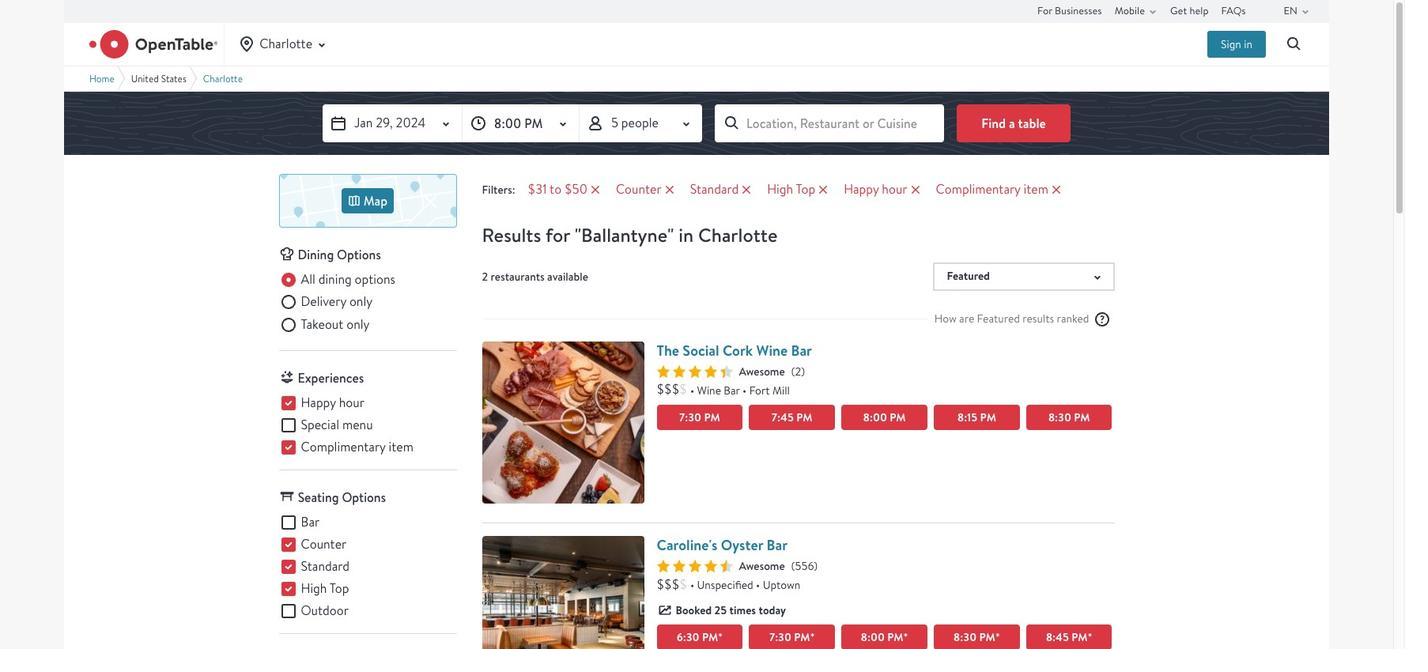 Task type: locate. For each thing, give the bounding box(es) containing it.
0 horizontal spatial charlotte
[[203, 72, 243, 84]]

1 vertical spatial top
[[330, 581, 349, 597]]

0 horizontal spatial hour
[[339, 395, 364, 411]]

0 vertical spatial top
[[796, 181, 815, 198]]

all dining options
[[301, 271, 395, 288]]

0 vertical spatial (
[[791, 364, 795, 378]]

map
[[364, 192, 388, 210]]

pm
[[524, 114, 543, 132], [704, 409, 720, 425], [796, 409, 812, 425], [890, 409, 906, 425], [980, 409, 996, 425], [1074, 409, 1090, 425], [702, 629, 718, 645], [794, 629, 810, 645], [887, 629, 903, 645], [979, 629, 995, 645], [1072, 629, 1088, 645]]

get
[[1170, 4, 1187, 17]]

1 vertical spatial wine
[[697, 383, 721, 397]]

4.3 stars image
[[657, 365, 733, 378]]

1 horizontal spatial in
[[1244, 37, 1252, 51]]

0 horizontal spatial 7:30
[[679, 409, 701, 425]]

top down please input a location, restaurant or cuisine 'field'
[[796, 181, 815, 198]]

( for the social cork wine bar
[[791, 364, 795, 378]]

high
[[767, 181, 793, 198], [301, 581, 327, 597]]

1 vertical spatial in
[[679, 222, 694, 248]]

0 horizontal spatial wine
[[697, 383, 721, 397]]

high top right standard button
[[767, 181, 815, 198]]

counter up "results for "ballantyne" in charlotte"
[[616, 181, 662, 198]]

options up all dining options
[[337, 246, 381, 263]]

find
[[981, 114, 1006, 132]]

bar up awesome ( 2 )
[[791, 340, 812, 360]]

2 horizontal spatial charlotte
[[698, 222, 778, 248]]

only down delivery only
[[346, 316, 370, 333]]

0 vertical spatial charlotte
[[260, 35, 312, 52]]

8:45
[[1046, 629, 1069, 645]]

1 vertical spatial happy
[[301, 395, 336, 411]]

1 vertical spatial charlotte
[[203, 72, 243, 84]]

0 horizontal spatial high
[[301, 581, 327, 597]]

0 vertical spatial 2
[[482, 269, 488, 283]]

wine down 4.3 stars image
[[697, 383, 721, 397]]

$31
[[528, 181, 547, 198]]

1 vertical spatial 8:00 pm
[[863, 409, 906, 425]]

0 horizontal spatial top
[[330, 581, 349, 597]]

) for the social cork wine bar
[[801, 364, 805, 378]]

0 vertical spatial happy hour
[[844, 181, 907, 198]]

high up 'outdoor'
[[301, 581, 327, 597]]

the social cork wine bar link
[[657, 340, 812, 360]]

1 horizontal spatial counter
[[616, 181, 662, 198]]

standard up 'outdoor'
[[301, 558, 349, 575]]

1 horizontal spatial high top
[[767, 181, 815, 198]]

2 restaurants available
[[482, 269, 588, 283]]

wine
[[756, 340, 788, 360], [697, 383, 721, 397]]

high top up 'outdoor'
[[301, 581, 349, 597]]

5 * from the left
[[1088, 629, 1092, 645]]

$ for caroline's
[[679, 576, 687, 593]]

0 vertical spatial options
[[337, 246, 381, 263]]

* down 25 on the right bottom of the page
[[718, 629, 723, 645]]

featured button
[[933, 262, 1115, 291]]

awesome
[[739, 364, 785, 378], [739, 559, 785, 573]]

2 $ from the top
[[679, 576, 687, 593]]

1 horizontal spatial complimentary item
[[936, 181, 1048, 198]]

standard
[[690, 181, 739, 198], [301, 558, 349, 575]]

$$$ for caroline's
[[657, 576, 679, 593]]

happy up 'special'
[[301, 395, 336, 411]]

Delivery only radio
[[279, 293, 373, 312]]

* for 6:30 pm *
[[718, 629, 723, 645]]

0 vertical spatial high
[[767, 181, 793, 198]]

1 vertical spatial happy hour
[[301, 395, 364, 411]]

complimentary inside experiences "group"
[[301, 439, 386, 456]]

special
[[301, 417, 339, 433]]

1 ( from the top
[[791, 364, 795, 378]]

0 horizontal spatial high top
[[301, 581, 349, 597]]

charlotte button
[[237, 23, 331, 66]]

delivery only
[[301, 294, 373, 310]]

0 vertical spatial happy
[[844, 181, 879, 198]]

complimentary item
[[936, 181, 1048, 198], [301, 439, 413, 456]]

0 vertical spatial complimentary item
[[936, 181, 1048, 198]]

1 vertical spatial 7:30
[[769, 629, 791, 645]]

6:30 pm *
[[677, 629, 723, 645]]

2 ( from the top
[[791, 559, 795, 573]]

4.4 stars image
[[657, 560, 733, 572]]

$$$ down 4.4 stars image
[[657, 576, 679, 593]]

outdoor
[[301, 603, 349, 619]]

8:30 for 8:30 pm *
[[953, 629, 977, 645]]

high top inside seating options group
[[301, 581, 349, 597]]

* left 8:30 pm *
[[903, 629, 908, 645]]

counter
[[616, 181, 662, 198], [301, 536, 347, 553]]

bar left fort
[[724, 383, 740, 397]]

1 vertical spatial high top
[[301, 581, 349, 597]]

1 vertical spatial only
[[346, 316, 370, 333]]

only inside radio
[[346, 316, 370, 333]]

1 vertical spatial options
[[342, 489, 386, 506]]

7:45 pm link
[[749, 404, 835, 430]]

0 horizontal spatial standard
[[301, 558, 349, 575]]

0 vertical spatial wine
[[756, 340, 788, 360]]

options right seating
[[342, 489, 386, 506]]

0 horizontal spatial complimentary
[[301, 439, 386, 456]]

dining options
[[298, 246, 381, 263]]

standard inside button
[[690, 181, 739, 198]]

1 vertical spatial 8:30
[[953, 629, 977, 645]]

5 people
[[611, 114, 659, 131]]

featured inside popup button
[[947, 268, 990, 284]]

* for 8:30 pm *
[[995, 629, 1000, 645]]

0 horizontal spatial 8:30
[[953, 629, 977, 645]]

0 vertical spatial awesome
[[739, 364, 785, 378]]

1 vertical spatial (
[[791, 559, 795, 573]]

$ for the
[[679, 381, 687, 398]]

1 vertical spatial standard
[[301, 558, 349, 575]]

wine for cork
[[756, 340, 788, 360]]

options
[[337, 246, 381, 263], [342, 489, 386, 506]]

high top inside button
[[767, 181, 815, 198]]

1 horizontal spatial wine
[[756, 340, 788, 360]]

happy hour up special menu
[[301, 395, 364, 411]]

help
[[1190, 4, 1209, 17]]

complimentary item down menu
[[301, 439, 413, 456]]

featured
[[947, 268, 990, 284], [977, 312, 1020, 326]]

7:30
[[679, 409, 701, 425], [769, 629, 791, 645]]

8:00 pm
[[494, 114, 543, 132], [863, 409, 906, 425]]

$50
[[565, 181, 587, 198]]

) for caroline's oyster bar
[[814, 559, 818, 573]]

menu
[[342, 417, 373, 433]]

1 horizontal spatial standard
[[690, 181, 739, 198]]

happy inside experiences "group"
[[301, 395, 336, 411]]

"ballantyne"
[[575, 222, 674, 248]]

wine inside "$$$ $ • wine bar • fort mill"
[[697, 383, 721, 397]]

0 vertical spatial item
[[1024, 181, 1048, 198]]

only down all dining options
[[349, 294, 373, 310]]

find a table
[[981, 114, 1046, 132]]

(
[[791, 364, 795, 378], [791, 559, 795, 573]]

complimentary down special menu
[[301, 439, 386, 456]]

8:15 pm link
[[934, 404, 1020, 430]]

1 vertical spatial item
[[389, 439, 413, 456]]

1 vertical spatial complimentary
[[301, 439, 386, 456]]

top up 'outdoor'
[[330, 581, 349, 597]]

8:30 for 8:30 pm
[[1048, 409, 1071, 425]]

featured up 'are'
[[947, 268, 990, 284]]

today
[[759, 602, 786, 618]]

high inside button
[[767, 181, 793, 198]]

bar inside "$$$ $ • wine bar • fort mill"
[[724, 383, 740, 397]]

$
[[679, 381, 687, 398], [679, 576, 687, 593]]

happy inside button
[[844, 181, 879, 198]]

1 horizontal spatial complimentary
[[936, 181, 1021, 198]]

7:30 down "$$$ $ • wine bar • fort mill"
[[679, 409, 701, 425]]

1 horizontal spatial item
[[1024, 181, 1048, 198]]

1 horizontal spatial charlotte
[[260, 35, 312, 52]]

1 vertical spatial awesome
[[739, 559, 785, 573]]

( for caroline's oyster bar
[[791, 559, 795, 573]]

1 horizontal spatial 8:30
[[1048, 409, 1071, 425]]

complimentary inside button
[[936, 181, 1021, 198]]

0 vertical spatial hour
[[882, 181, 907, 198]]

1 horizontal spatial happy
[[844, 181, 879, 198]]

0 vertical spatial 8:30
[[1048, 409, 1071, 425]]

4 * from the left
[[995, 629, 1000, 645]]

only inside option
[[349, 294, 373, 310]]

seating options
[[298, 489, 386, 506]]

counter inside counter "button"
[[616, 181, 662, 198]]

•
[[690, 383, 694, 397], [743, 383, 747, 397], [690, 578, 694, 592], [756, 578, 760, 592]]

search icon image
[[1285, 35, 1304, 54]]

1 vertical spatial hour
[[339, 395, 364, 411]]

0 vertical spatial complimentary
[[936, 181, 1021, 198]]

0 horizontal spatial item
[[389, 439, 413, 456]]

8:30 pm
[[1048, 409, 1090, 425]]

0 vertical spatial in
[[1244, 37, 1252, 51]]

united
[[131, 72, 159, 84]]

featured right 'are'
[[977, 312, 1020, 326]]

* down "556"
[[810, 629, 815, 645]]

happy right high top button
[[844, 181, 879, 198]]

0 horizontal spatial happy hour
[[301, 395, 364, 411]]

1 horizontal spatial 8:00 pm
[[863, 409, 906, 425]]

0 vertical spatial counter
[[616, 181, 662, 198]]

$ down 4.3 stars image
[[679, 381, 687, 398]]

1 awesome from the top
[[739, 364, 785, 378]]

1 vertical spatial 2
[[795, 364, 801, 378]]

0 horizontal spatial complimentary item
[[301, 439, 413, 456]]

states
[[161, 72, 186, 84]]

0 vertical spatial featured
[[947, 268, 990, 284]]

1 $ from the top
[[679, 381, 687, 398]]

1 $$$ from the top
[[657, 381, 679, 398]]

) up 7:30 pm *
[[814, 559, 818, 573]]

0 vertical spatial only
[[349, 294, 373, 310]]

top inside seating options group
[[330, 581, 349, 597]]

7:30 pm
[[679, 409, 720, 425]]

0 horizontal spatial 2
[[482, 269, 488, 283]]

0 horizontal spatial counter
[[301, 536, 347, 553]]

jan
[[354, 114, 373, 131]]

0 horizontal spatial 8:00 pm
[[494, 114, 543, 132]]

0 vertical spatial $$$
[[657, 381, 679, 398]]

complimentary item inside complimentary item button
[[936, 181, 1048, 198]]

8:30 pm link
[[1026, 404, 1112, 430]]

1 horizontal spatial top
[[796, 181, 815, 198]]

2 awesome from the top
[[739, 559, 785, 573]]

awesome up fort
[[739, 364, 785, 378]]

awesome ( 2 )
[[739, 364, 805, 378]]

1 vertical spatial $
[[679, 576, 687, 593]]

dining options group
[[279, 270, 457, 338]]

happy hour right high top button
[[844, 181, 907, 198]]

1 vertical spatial complimentary item
[[301, 439, 413, 456]]

* right 8:45
[[1088, 629, 1092, 645]]

0 vertical spatial $
[[679, 381, 687, 398]]

awesome for bar
[[739, 559, 785, 573]]

$$$
[[657, 381, 679, 398], [657, 576, 679, 593]]

0 horizontal spatial in
[[679, 222, 694, 248]]

only for delivery only
[[349, 294, 373, 310]]

item
[[1024, 181, 1048, 198], [389, 439, 413, 456]]

1 horizontal spatial )
[[814, 559, 818, 573]]

1 horizontal spatial hour
[[882, 181, 907, 198]]

0 horizontal spatial )
[[801, 364, 805, 378]]

2 * from the left
[[810, 629, 815, 645]]

booked
[[676, 602, 712, 618]]

2 $$$ from the top
[[657, 576, 679, 593]]

7:30 down 'today'
[[769, 629, 791, 645]]

caroline's oyster bar
[[657, 535, 788, 555]]

table
[[1018, 114, 1046, 132]]

a photo of caroline's oyster bar restaurant image
[[482, 536, 644, 649]]

( up 7:45 pm
[[791, 364, 795, 378]]

options for seating options
[[342, 489, 386, 506]]

• left fort
[[743, 383, 747, 397]]

2024
[[396, 114, 426, 131]]

• down 4.3 stars image
[[690, 383, 694, 397]]

2 left the restaurants
[[482, 269, 488, 283]]

bar
[[791, 340, 812, 360], [724, 383, 740, 397], [301, 514, 320, 531], [767, 535, 788, 555]]

standard right counter "button"
[[690, 181, 739, 198]]

3 * from the left
[[903, 629, 908, 645]]

1 vertical spatial counter
[[301, 536, 347, 553]]

1 horizontal spatial 7:30
[[769, 629, 791, 645]]

1 vertical spatial high
[[301, 581, 327, 597]]

bar up awesome ( 556 )
[[767, 535, 788, 555]]

in down standard button
[[679, 222, 694, 248]]

None field
[[715, 104, 944, 142]]

8:00 pm link
[[841, 404, 927, 430]]

complimentary item down find
[[936, 181, 1048, 198]]

0 horizontal spatial happy
[[301, 395, 336, 411]]

charlotte
[[260, 35, 312, 52], [203, 72, 243, 84], [698, 222, 778, 248]]

0 vertical spatial )
[[801, 364, 805, 378]]

0 vertical spatial standard
[[690, 181, 739, 198]]

Takeout only radio
[[279, 315, 370, 334]]

high right standard button
[[767, 181, 793, 198]]

1 vertical spatial $$$
[[657, 576, 679, 593]]

for
[[1037, 4, 1052, 17]]

bar inside seating options group
[[301, 514, 320, 531]]

cork
[[723, 340, 753, 360]]

0 vertical spatial 8:00 pm
[[494, 114, 543, 132]]

wine up awesome ( 2 )
[[756, 340, 788, 360]]

in inside 'sign in' button
[[1244, 37, 1252, 51]]

( up "uptown"
[[791, 559, 795, 573]]

1 horizontal spatial happy hour
[[844, 181, 907, 198]]

0 vertical spatial 7:30
[[679, 409, 701, 425]]

high top button
[[761, 180, 838, 199]]

1 vertical spatial )
[[814, 559, 818, 573]]

* for 8:45 pm *
[[1088, 629, 1092, 645]]

2 up 7:45 pm
[[795, 364, 801, 378]]

awesome up "uptown"
[[739, 559, 785, 573]]

counter down seating
[[301, 536, 347, 553]]

1 horizontal spatial high
[[767, 181, 793, 198]]

) up the 7:45 pm link
[[801, 364, 805, 378]]

1 horizontal spatial 2
[[795, 364, 801, 378]]

* left 8:45
[[995, 629, 1000, 645]]

$ down 4.4 stars image
[[679, 576, 687, 593]]

for
[[546, 222, 570, 248]]

$$$ down 4.3 stars image
[[657, 381, 679, 398]]

high top
[[767, 181, 815, 198], [301, 581, 349, 597]]

how
[[934, 312, 957, 326]]

in right sign
[[1244, 37, 1252, 51]]

2 vertical spatial charlotte
[[698, 222, 778, 248]]

charlotte inside dropdown button
[[260, 35, 312, 52]]

awesome for cork
[[739, 364, 785, 378]]

unspecified
[[697, 578, 753, 592]]

businesses
[[1055, 4, 1102, 17]]

complimentary down find
[[936, 181, 1021, 198]]

seating
[[298, 489, 339, 506]]

bar down seating
[[301, 514, 320, 531]]

0 vertical spatial high top
[[767, 181, 815, 198]]

1 * from the left
[[718, 629, 723, 645]]



Task type: vqa. For each thing, say whether or not it's contained in the screenshot.
winery to the bottom
no



Task type: describe. For each thing, give the bounding box(es) containing it.
awesome ( 556 )
[[739, 559, 818, 573]]

only for takeout only
[[346, 316, 370, 333]]

7:30 for 7:30 pm *
[[769, 629, 791, 645]]

happy hour inside experiences "group"
[[301, 395, 364, 411]]

7:45
[[772, 409, 794, 425]]

get help
[[1170, 4, 1209, 17]]

social
[[683, 340, 719, 360]]

en
[[1284, 4, 1298, 17]]

caroline's oyster bar link
[[657, 535, 788, 555]]

booked 25 times today
[[676, 602, 786, 618]]

fort
[[749, 383, 770, 397]]

experiences group
[[279, 394, 457, 457]]

results
[[1023, 312, 1054, 326]]

556
[[795, 559, 814, 573]]

the social cork wine bar
[[657, 340, 812, 360]]

united states
[[131, 72, 186, 84]]

filters:
[[482, 183, 515, 197]]

hour inside button
[[882, 181, 907, 198]]

how are featured results ranked
[[934, 312, 1089, 326]]

delivery
[[301, 294, 346, 310]]

the
[[657, 340, 679, 360]]

6:30
[[677, 629, 699, 645]]

seating options group
[[279, 513, 457, 621]]

a
[[1009, 114, 1015, 132]]

2 vertical spatial 8:00
[[861, 629, 885, 645]]

takeout only
[[301, 316, 370, 333]]

counter button
[[610, 180, 684, 199]]

all
[[301, 271, 315, 288]]

* for 8:00 pm *
[[903, 629, 908, 645]]

$$$ for the
[[657, 381, 679, 398]]

sign in button
[[1207, 31, 1266, 58]]

29,
[[376, 114, 393, 131]]

results
[[482, 222, 541, 248]]

complimentary item inside experiences "group"
[[301, 439, 413, 456]]

mill
[[773, 383, 790, 397]]

to
[[550, 181, 562, 198]]

item inside button
[[1024, 181, 1048, 198]]

faqs button
[[1221, 0, 1246, 22]]

• down 4.4 stars image
[[690, 578, 694, 592]]

0 vertical spatial 8:00
[[494, 114, 521, 132]]

8:00 pm *
[[861, 629, 908, 645]]

standard button
[[684, 180, 761, 199]]

7:45 pm
[[772, 409, 812, 425]]

available
[[547, 269, 588, 283]]

map button
[[279, 174, 457, 228]]

25
[[714, 602, 727, 618]]

home link
[[89, 72, 115, 84]]

dining
[[318, 271, 352, 288]]

opentable logo image
[[89, 30, 218, 59]]

* for 7:30 pm *
[[810, 629, 815, 645]]

$$$ $ • unspecified • uptown
[[657, 576, 801, 593]]

7:30 for 7:30 pm
[[679, 409, 701, 425]]

hour inside experiences "group"
[[339, 395, 364, 411]]

en button
[[1284, 0, 1315, 22]]

standard inside seating options group
[[301, 558, 349, 575]]

8:45 pm *
[[1046, 629, 1092, 645]]

ranked
[[1057, 312, 1089, 326]]

counter inside seating options group
[[301, 536, 347, 553]]

are
[[959, 312, 974, 326]]

caroline's
[[657, 535, 718, 555]]

find a table button
[[957, 104, 1071, 142]]

$31 to $50
[[528, 181, 587, 198]]

happy hour inside "happy hour" button
[[844, 181, 907, 198]]

7:30 pm *
[[769, 629, 815, 645]]

item inside experiences "group"
[[389, 439, 413, 456]]

sign
[[1221, 37, 1241, 51]]

top inside button
[[796, 181, 815, 198]]

uptown
[[763, 578, 801, 592]]

mobile
[[1115, 4, 1145, 17]]

8:15
[[957, 409, 978, 425]]

1 vertical spatial featured
[[977, 312, 1020, 326]]

All dining options radio
[[279, 270, 395, 289]]

• left "uptown"
[[756, 578, 760, 592]]

happy hour button
[[838, 180, 929, 199]]

jan 29, 2024
[[354, 114, 426, 131]]

options for dining options
[[337, 246, 381, 263]]

dining
[[298, 246, 334, 263]]

high inside seating options group
[[301, 581, 327, 597]]

charlotte link
[[203, 72, 243, 84]]

times
[[729, 602, 756, 618]]

8:15 pm
[[957, 409, 996, 425]]

sign in
[[1221, 37, 1252, 51]]

people
[[621, 114, 659, 131]]

5
[[611, 114, 618, 131]]

for businesses
[[1037, 4, 1102, 17]]

home
[[89, 72, 115, 84]]

$31 to $50 button
[[521, 180, 610, 199]]

$$$ $ • wine bar • fort mill
[[657, 381, 790, 398]]

mobile button
[[1115, 0, 1162, 22]]

get help button
[[1170, 0, 1209, 22]]

Please input a Location, Restaurant or Cuisine field
[[715, 104, 944, 142]]

oyster
[[721, 535, 763, 555]]

wine for •
[[697, 383, 721, 397]]

1 vertical spatial 8:00
[[863, 409, 887, 425]]

a photo of the social cork wine bar restaurant image
[[482, 341, 644, 503]]

results for "ballantyne" in charlotte
[[482, 222, 778, 248]]

8:30 pm *
[[953, 629, 1000, 645]]

jan 29, 2024 button
[[323, 104, 462, 142]]

special menu
[[301, 417, 373, 433]]

options
[[355, 271, 395, 288]]



